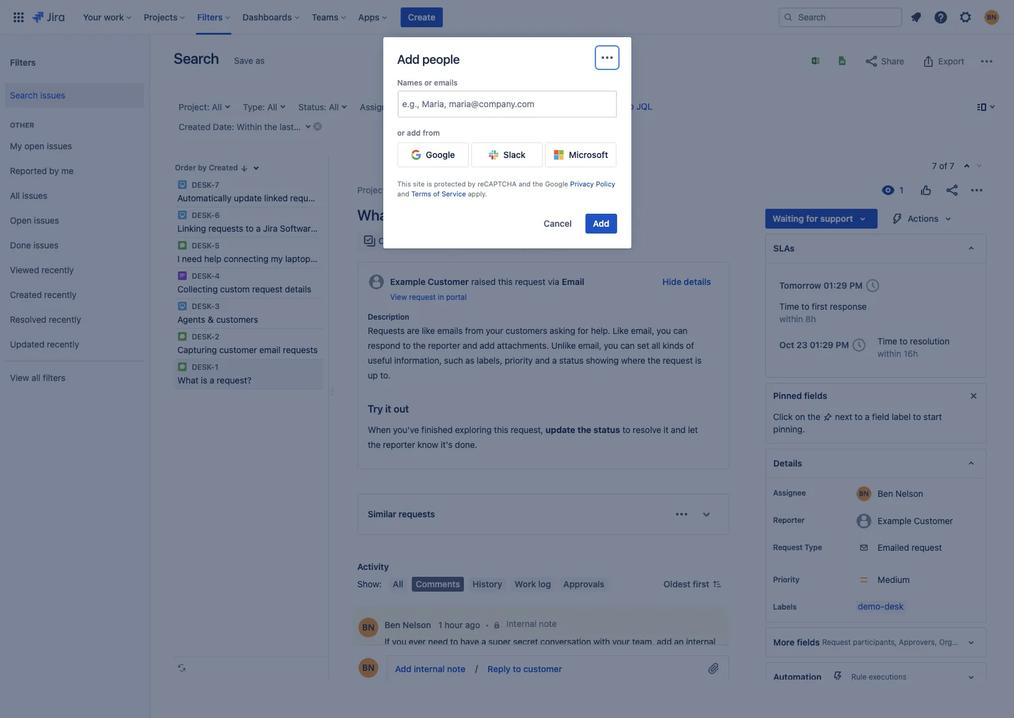 Task type: describe. For each thing, give the bounding box(es) containing it.
hour
[[445, 620, 463, 631]]

demo
[[420, 185, 443, 195]]

you've
[[393, 425, 419, 436]]

approvals
[[563, 579, 605, 590]]

0 vertical spatial this
[[498, 277, 513, 287]]

open
[[24, 141, 44, 151]]

work log button
[[511, 578, 555, 592]]

1 vertical spatial what
[[177, 375, 199, 386]]

attachments.
[[497, 341, 549, 351]]

1 horizontal spatial email,
[[631, 326, 654, 336]]

raised
[[471, 277, 496, 287]]

1 vertical spatial what is a request?
[[177, 375, 252, 386]]

2 vertical spatial your
[[514, 667, 531, 677]]

as inside save as button
[[256, 55, 265, 66]]

0 horizontal spatial update
[[234, 193, 262, 203]]

add internal note
[[395, 664, 466, 675]]

1 vertical spatial request?
[[217, 375, 252, 386]]

log
[[538, 579, 551, 590]]

them
[[466, 667, 486, 677]]

and inside to resolve it and let the reporter know it's done.
[[671, 425, 686, 436]]

to left jira on the left top
[[246, 223, 254, 234]]

view all filters link
[[5, 366, 144, 391]]

slack button
[[471, 143, 543, 168]]

linked
[[264, 193, 288, 203]]

@
[[665, 652, 672, 663]]

internal note
[[507, 619, 557, 630]]

service request image for capturing
[[177, 332, 187, 342]]

show image
[[696, 505, 716, 525]]

time to resolution within 16h
[[878, 336, 950, 359]]

the right the on
[[808, 412, 821, 422]]

know
[[418, 440, 438, 450]]

the right request,
[[578, 425, 591, 436]]

with
[[594, 637, 610, 648]]

search for search
[[174, 50, 219, 67]]

it's
[[441, 440, 453, 450]]

search for search issues
[[10, 90, 38, 100]]

0 horizontal spatial or
[[397, 128, 405, 138]]

0 horizontal spatial from
[[423, 128, 440, 138]]

create subtask button
[[357, 231, 448, 251]]

field
[[872, 412, 890, 422]]

to up we'll
[[450, 637, 458, 648]]

it help image for automatically update linked requests
[[177, 180, 187, 190]]

within inside time to resolution within 16h
[[878, 349, 901, 359]]

a inside if you ever need to have a super secret conversation with your team, add an internal comment and we'll make sure the reporter doesn't see it. you can also @ mention team mates here to notify them about your comment.
[[481, 637, 486, 648]]

if
[[385, 637, 390, 648]]

of inside this site is protected by recaptcha and the google privacy policy and terms of service apply.
[[433, 190, 440, 198]]

the down set
[[648, 356, 661, 366]]

to inside time to first response within 8h
[[802, 301, 810, 312]]

recaptcha
[[478, 180, 517, 188]]

activity
[[357, 562, 389, 573]]

within inside time to first response within 8h
[[779, 314, 803, 324]]

1 vertical spatial this
[[494, 425, 508, 436]]

rule executions
[[851, 673, 907, 682]]

view request in portal link
[[390, 292, 467, 303]]

recently for resolved recently
[[49, 314, 81, 325]]

done
[[10, 240, 31, 250]]

request right emailed
[[912, 543, 942, 553]]

when
[[368, 425, 391, 436]]

fields for more fields
[[797, 638, 820, 648]]

request left in
[[409, 293, 436, 302]]

history
[[473, 579, 502, 590]]

reporter inside to resolve it and let the reporter know it's done.
[[383, 440, 415, 450]]

automation
[[773, 672, 822, 683]]

0 vertical spatial what is a request?
[[357, 207, 476, 224]]

to inside 'button'
[[513, 664, 521, 675]]

oldest first
[[664, 579, 709, 590]]

desk-2
[[190, 332, 220, 342]]

see
[[586, 652, 600, 663]]

to left jql in the right of the page
[[626, 101, 634, 112]]

details inside 'button'
[[684, 277, 711, 287]]

create banner
[[0, 0, 1014, 35]]

to inside requests are like emails from your customers asking for help. like email, you can respond to the reporter and add attachments. unlike email, you can set all kinds of useful information, such as labels, priority and a status showing where the request is up to.
[[403, 341, 411, 351]]

mention
[[675, 652, 707, 663]]

0 horizontal spatial details
[[285, 284, 311, 295]]

first inside button
[[693, 579, 709, 590]]

label
[[892, 412, 911, 422]]

requests right email
[[283, 345, 318, 355]]

to right laptop
[[313, 254, 321, 264]]

search image
[[783, 12, 793, 22]]

add for add internal note
[[395, 664, 412, 675]]

you
[[612, 652, 627, 663]]

0 vertical spatial what
[[357, 207, 392, 224]]

view for view request in portal
[[390, 293, 407, 302]]

requests down 6
[[208, 223, 243, 234]]

view request in portal
[[390, 293, 467, 302]]

google inside this site is protected by recaptcha and the google privacy policy and terms of service apply.
[[545, 180, 568, 188]]

hide message image
[[966, 389, 981, 404]]

by for reported
[[49, 165, 59, 176]]

linking requests to a jira software issue
[[177, 223, 339, 234]]

0 horizontal spatial add
[[407, 128, 421, 138]]

1 horizontal spatial 7
[[932, 161, 937, 171]]

other
[[10, 121, 34, 129]]

service request with approvals image
[[177, 271, 187, 281]]

oct 23 01:29 pm
[[779, 340, 849, 350]]

type
[[805, 543, 822, 553]]

here
[[411, 667, 429, 677]]

my open issues link
[[5, 134, 144, 159]]

0 horizontal spatial pm
[[836, 340, 849, 350]]

requests right similar on the left of the page
[[399, 509, 435, 520]]

search issues group
[[5, 79, 144, 112]]

it help image for linking requests to a jira software issue
[[177, 210, 187, 220]]

all for all
[[393, 579, 403, 590]]

automation element
[[765, 663, 987, 693]]

notify
[[441, 667, 464, 677]]

recently for viewed recently
[[42, 265, 74, 275]]

where
[[621, 356, 645, 366]]

reported by me link
[[5, 159, 144, 184]]

to inside to resolve it and let the reporter know it's done.
[[623, 425, 630, 436]]

search issues
[[10, 90, 65, 100]]

0 vertical spatial it
[[385, 404, 391, 415]]

conversation
[[540, 637, 591, 648]]

to resolve it and let the reporter know it's done.
[[368, 425, 700, 450]]

it help image for agents & customers
[[177, 301, 187, 311]]

desk-4
[[190, 272, 220, 281]]

the inside this site is protected by recaptcha and the google privacy policy and terms of service apply.
[[533, 180, 543, 188]]

link
[[474, 236, 491, 246]]

team,
[[632, 637, 655, 648]]

1 horizontal spatial desk-1
[[537, 185, 567, 195]]

6
[[215, 211, 220, 220]]

issue inside button
[[493, 236, 515, 246]]

labels
[[773, 603, 797, 612]]

1 horizontal spatial pm
[[850, 280, 863, 291]]

set
[[637, 341, 649, 351]]

8h
[[806, 314, 816, 324]]

0 horizontal spatial issue
[[318, 223, 339, 234]]

you inside if you ever need to have a super secret conversation with your team, add an internal comment and we'll make sure the reporter doesn't see it. you can also @ mention team mates here to notify them about your comment.
[[392, 637, 406, 648]]

i need help connecting my laptop to the level 3 printer
[[177, 254, 393, 264]]

start
[[924, 412, 942, 422]]

showing
[[586, 356, 619, 366]]

share
[[881, 56, 904, 66]]

view for view all filters
[[10, 373, 29, 383]]

1 hour ago
[[438, 620, 480, 631]]

click on the
[[773, 412, 823, 422]]

2
[[215, 332, 220, 342]]

automatically
[[177, 193, 232, 203]]

1 vertical spatial email,
[[578, 341, 602, 351]]

create subtask
[[378, 236, 441, 246]]

have
[[461, 637, 479, 648]]

from inside requests are like emails from your customers asking for help. like email, you can respond to the reporter and add attachments. unlike email, you can set all kinds of useful information, such as labels, priority and a status showing where the request is up to.
[[465, 326, 484, 336]]

0 horizontal spatial desk-1
[[190, 363, 219, 372]]

emailed
[[878, 543, 909, 553]]

this
[[397, 180, 411, 188]]

executions
[[869, 673, 907, 682]]

0 vertical spatial you
[[657, 326, 671, 336]]

a inside requests are like emails from your customers asking for help. like email, you can respond to the reporter and add attachments. unlike email, you can set all kinds of useful information, such as labels, priority and a status showing where the request is up to.
[[552, 356, 557, 366]]

and right priority
[[535, 356, 550, 366]]

sure
[[485, 652, 502, 663]]

to right here
[[431, 667, 439, 677]]

0 vertical spatial created
[[209, 163, 238, 172]]

is inside this site is protected by recaptcha and the google privacy policy and terms of service apply.
[[427, 180, 432, 188]]

0 vertical spatial or
[[424, 78, 432, 87]]

details
[[773, 458, 802, 469]]

previous issue 'desk-2' ( type 'k' ) image
[[962, 162, 972, 172]]

desk- inside desk-1 link
[[537, 185, 563, 195]]

a down capturing
[[210, 375, 214, 386]]

details element
[[765, 449, 987, 479]]

google button
[[397, 143, 469, 168]]

super
[[488, 637, 511, 648]]

issues for done issues
[[33, 240, 59, 250]]

tomorrow
[[779, 280, 821, 291]]

issues for search issues
[[40, 90, 65, 100]]

Search issues using keywords text field
[[471, 97, 546, 117]]

customer inside reply to customer 'button'
[[523, 664, 562, 675]]

first inside time to first response within 8h
[[812, 301, 828, 312]]

agents
[[177, 314, 205, 325]]

reply to customer
[[488, 664, 562, 675]]

requests right 'linked'
[[290, 193, 325, 203]]

help
[[204, 254, 221, 264]]

profile image of ben nelson image
[[359, 659, 378, 679]]

recently for updated recently
[[47, 339, 79, 350]]

all inside requests are like emails from your customers asking for help. like email, you can respond to the reporter and add attachments. unlike email, you can set all kinds of useful information, such as labels, priority and a status showing where the request is up to.
[[652, 341, 660, 351]]

when you've finished exploring this request, update the status
[[368, 425, 620, 436]]

tomorrow 01:29 pm
[[779, 280, 863, 291]]

1 horizontal spatial 3
[[359, 254, 364, 264]]

internal inside add internal note "button"
[[414, 664, 445, 675]]

request inside requests are like emails from your customers asking for help. like email, you can respond to the reporter and add attachments. unlike email, you can set all kinds of useful information, such as labels, priority and a status showing where the request is up to.
[[663, 356, 693, 366]]

desk- for collecting custom request details
[[192, 272, 215, 281]]

a left jira on the left top
[[256, 223, 261, 234]]

resolved
[[10, 314, 46, 325]]

link issue button
[[453, 231, 523, 251]]

customers inside requests are like emails from your customers asking for help. like email, you can respond to the reporter and add attachments. unlike email, you can set all kinds of useful information, such as labels, priority and a status showing where the request is up to.
[[506, 326, 547, 336]]

unlike
[[551, 341, 576, 351]]

all for all issues
[[10, 190, 20, 201]]

need inside if you ever need to have a super secret conversation with your team, add an internal comment and we'll make sure the reporter doesn't see it. you can also @ mention team mates here to notify them about your comment.
[[428, 637, 448, 648]]

1 vertical spatial you
[[604, 341, 618, 351]]

1 horizontal spatial note
[[539, 619, 557, 630]]

1 vertical spatial can
[[620, 341, 635, 351]]

a inside next to a field label to start pinning.
[[865, 412, 870, 422]]

like
[[422, 326, 435, 336]]

mates
[[385, 667, 409, 677]]

order by created link
[[174, 160, 250, 175]]

0 vertical spatial 1
[[563, 185, 567, 195]]

work
[[515, 579, 536, 590]]

&
[[208, 314, 214, 325]]



Task type: locate. For each thing, give the bounding box(es) containing it.
desk- up &
[[192, 302, 215, 311]]

1 vertical spatial issue
[[493, 236, 515, 246]]

clockicon image left the within 16h button
[[849, 336, 869, 355]]

1 horizontal spatial status
[[593, 425, 620, 436]]

jira image
[[32, 10, 64, 25], [32, 10, 64, 25]]

time up within 8h button
[[779, 301, 799, 312]]

0 vertical spatial emails
[[434, 78, 458, 87]]

1 horizontal spatial within
[[878, 349, 901, 359]]

to left start
[[913, 412, 921, 422]]

1 vertical spatial it
[[664, 425, 669, 436]]

newest first image
[[712, 580, 722, 590]]

reporter up such
[[428, 341, 460, 351]]

my
[[271, 254, 283, 264]]

1 horizontal spatial 1
[[438, 620, 442, 631]]

issues for open issues
[[34, 215, 59, 226]]

1 horizontal spatial as
[[465, 356, 475, 366]]

need up we'll
[[428, 637, 448, 648]]

2 horizontal spatial 1
[[563, 185, 567, 195]]

and right recaptcha
[[519, 180, 531, 188]]

0 vertical spatial it help image
[[177, 180, 187, 190]]

or
[[424, 78, 432, 87], [397, 128, 405, 138]]

of left previous issue 'desk-2' ( type 'k' ) icon
[[939, 161, 947, 171]]

project
[[477, 185, 505, 195]]

it help image down order
[[177, 180, 187, 190]]

i
[[177, 254, 180, 264]]

0 horizontal spatial request?
[[217, 375, 252, 386]]

0 horizontal spatial time
[[779, 301, 799, 312]]

slas element
[[765, 234, 987, 264]]

1 horizontal spatial first
[[812, 301, 828, 312]]

not available - this is the last issue image
[[975, 161, 984, 171]]

of inside requests are like emails from your customers asking for help. like email, you can respond to the reporter and add attachments. unlike email, you can set all kinds of useful information, such as labels, priority and a status showing where the request is up to.
[[686, 341, 694, 351]]

projects link
[[357, 183, 390, 198]]

email, down for
[[578, 341, 602, 351]]

this right raised
[[498, 277, 513, 287]]

what
[[357, 207, 392, 224], [177, 375, 199, 386]]

to.
[[380, 370, 391, 381]]

clockicon image for tomorrow 01:29 pm
[[863, 276, 883, 296]]

a right have
[[481, 637, 486, 648]]

1 horizontal spatial it
[[664, 425, 669, 436]]

as inside requests are like emails from your customers asking for help. like email, you can respond to the reporter and add attachments. unlike email, you can set all kinds of useful information, such as labels, priority and a status showing where the request is up to.
[[465, 356, 475, 366]]

small image
[[239, 164, 249, 174]]

all
[[10, 190, 20, 201], [393, 579, 403, 590]]

1 vertical spatial time
[[878, 336, 897, 347]]

other group
[[5, 108, 144, 361]]

fields for pinned fields
[[804, 391, 827, 401]]

desk- left the privacy
[[537, 185, 563, 195]]

0 vertical spatial fields
[[804, 391, 827, 401]]

demo-desk
[[858, 602, 904, 612]]

update right request,
[[546, 425, 575, 436]]

0 vertical spatial 01:29
[[824, 280, 847, 291]]

3 it help image from the top
[[177, 301, 187, 311]]

collecting
[[177, 284, 218, 295]]

internal
[[507, 619, 537, 630]]

cancel button
[[536, 214, 579, 234]]

1 vertical spatial created
[[10, 289, 42, 300]]

time for time to resolution within 16h
[[878, 336, 897, 347]]

0 horizontal spatial reporter
[[383, 440, 415, 450]]

desk-5
[[190, 241, 220, 251]]

0 vertical spatial all
[[10, 190, 20, 201]]

request down kinds
[[663, 356, 693, 366]]

desk- down automatically
[[192, 211, 215, 220]]

1 vertical spatial all
[[393, 579, 403, 590]]

internal inside if you ever need to have a super secret conversation with your team, add an internal comment and we'll make sure the reporter doesn't see it. you can also @ mention team mates here to notify them about your comment.
[[686, 637, 716, 648]]

desk- for automatically update linked requests
[[192, 181, 215, 190]]

to down are
[[403, 341, 411, 351]]

reporter inside requests are like emails from your customers asking for help. like email, you can respond to the reporter and add attachments. unlike email, you can set all kinds of useful information, such as labels, priority and a status showing where the request is up to.
[[428, 341, 460, 351]]

rule
[[851, 673, 867, 682]]

add up names
[[397, 52, 420, 66]]

your inside requests are like emails from your customers asking for help. like email, you can respond to the reporter and add attachments. unlike email, you can set all kinds of useful information, such as labels, priority and a status showing where the request is up to.
[[486, 326, 503, 336]]

of
[[939, 161, 947, 171], [433, 190, 440, 198], [686, 341, 694, 351]]

add for add
[[593, 218, 609, 229]]

0 vertical spatial update
[[234, 193, 262, 203]]

search inside group
[[10, 90, 38, 100]]

0 horizontal spatial within
[[779, 314, 803, 324]]

0 horizontal spatial need
[[182, 254, 202, 264]]

3 up agents & customers
[[215, 302, 220, 311]]

0 vertical spatial pm
[[850, 280, 863, 291]]

reporter
[[773, 516, 805, 525]]

request down my
[[252, 284, 283, 295]]

microsoft
[[569, 150, 608, 160]]

0 vertical spatial first
[[812, 301, 828, 312]]

collecting custom request details
[[177, 284, 311, 295]]

created inside the other group
[[10, 289, 42, 300]]

1 horizontal spatial add
[[480, 341, 495, 351]]

remove criteria image
[[313, 122, 323, 132]]

desk- down capturing
[[192, 363, 215, 372]]

demo service project image
[[405, 185, 415, 195]]

reporter inside if you ever need to have a super secret conversation with your team, add an internal comment and we'll make sure the reporter doesn't see it. you can also @ mention team mates here to notify them about your comment.
[[520, 652, 552, 663]]

1 horizontal spatial create
[[408, 11, 435, 22]]

1 vertical spatial status
[[593, 425, 620, 436]]

names
[[397, 78, 423, 87]]

0 vertical spatial note
[[539, 619, 557, 630]]

example
[[390, 277, 426, 287]]

more fields element
[[765, 628, 987, 658]]

reported by me
[[10, 165, 74, 176]]

your up you
[[612, 637, 630, 648]]

open in google sheets image
[[837, 56, 847, 66]]

1 vertical spatial view
[[10, 373, 29, 383]]

jql
[[636, 101, 652, 112]]

it right the resolve
[[664, 425, 669, 436]]

menu bar containing all
[[387, 578, 611, 592]]

customers up attachments.
[[506, 326, 547, 336]]

printer
[[367, 254, 393, 264]]

connecting
[[224, 254, 269, 264]]

reporter
[[428, 341, 460, 351], [383, 440, 415, 450], [520, 652, 552, 663]]

0 vertical spatial add
[[397, 52, 420, 66]]

what down service request image
[[177, 375, 199, 386]]

open in microsoft excel image
[[811, 56, 821, 66]]

it right try
[[385, 404, 391, 415]]

1 left hour at the bottom of the page
[[438, 620, 442, 631]]

1 it help image from the top
[[177, 180, 187, 190]]

1 horizontal spatial from
[[465, 326, 484, 336]]

0 vertical spatial customers
[[216, 314, 258, 325]]

create up printer
[[378, 236, 406, 246]]

slas
[[773, 243, 795, 254]]

0 horizontal spatial 1
[[215, 363, 219, 372]]

1 horizontal spatial all
[[393, 579, 403, 590]]

comment.
[[534, 667, 573, 677]]

hide details
[[663, 277, 711, 287]]

add inside requests are like emails from your customers asking for help. like email, you can respond to the reporter and add attachments. unlike email, you can set all kinds of useful information, such as labels, priority and a status showing where the request is up to.
[[480, 341, 495, 351]]

it help image
[[177, 180, 187, 190], [177, 210, 187, 220], [177, 301, 187, 311]]

add down policy
[[593, 218, 609, 229]]

e.g., maria, maria@company.com
[[402, 99, 535, 109]]

0 horizontal spatial what
[[177, 375, 199, 386]]

0 horizontal spatial view
[[10, 373, 29, 383]]

try
[[368, 404, 383, 415]]

oct
[[779, 340, 794, 350]]

1 vertical spatial emails
[[437, 326, 463, 336]]

it help image up linking
[[177, 210, 187, 220]]

order by created
[[175, 163, 238, 172]]

create for create subtask
[[378, 236, 406, 246]]

open issues
[[10, 215, 59, 226]]

google inside button
[[426, 150, 455, 160]]

emails down people at the top of the page
[[434, 78, 458, 87]]

like
[[613, 326, 629, 336]]

click
[[773, 412, 793, 422]]

request?
[[420, 207, 476, 224], [217, 375, 252, 386]]

updated recently
[[10, 339, 79, 350]]

the up reply
[[505, 652, 517, 663]]

requests are like emails from your customers asking for help. like email, you can respond to the reporter and add attachments. unlike email, you can set all kinds of useful information, such as labels, priority and a status showing where the request is up to.
[[368, 326, 704, 381]]

secret
[[513, 637, 538, 648]]

desk- for what is a request?
[[192, 363, 215, 372]]

0 horizontal spatial customers
[[216, 314, 258, 325]]

1 vertical spatial reporter
[[383, 440, 415, 450]]

by right order
[[198, 163, 207, 172]]

0 horizontal spatial 3
[[215, 302, 220, 311]]

ago
[[465, 620, 480, 631]]

a left field
[[865, 412, 870, 422]]

view
[[390, 293, 407, 302], [10, 373, 29, 383]]

to inside time to resolution within 16h
[[900, 336, 908, 347]]

service request image for i
[[177, 241, 187, 251]]

pinned
[[773, 391, 802, 401]]

from
[[423, 128, 440, 138], [465, 326, 484, 336]]

of right kinds
[[686, 341, 694, 351]]

add for add people
[[397, 52, 420, 66]]

request? down service
[[420, 207, 476, 224]]

1 down capturing
[[215, 363, 219, 372]]

pm up the "response"
[[850, 280, 863, 291]]

automatically update linked requests
[[177, 193, 325, 203]]

add internal note button
[[388, 660, 473, 680]]

all issues
[[10, 190, 47, 201]]

similar requests
[[368, 509, 435, 520]]

recently
[[42, 265, 74, 275], [44, 289, 77, 300], [49, 314, 81, 325], [47, 339, 79, 350]]

1 horizontal spatial details
[[684, 277, 711, 287]]

0 vertical spatial can
[[673, 326, 688, 336]]

exploring
[[455, 425, 492, 436]]

2 vertical spatial you
[[392, 637, 406, 648]]

recently down created recently link
[[49, 314, 81, 325]]

1 vertical spatial as
[[465, 356, 475, 366]]

request? down capturing customer email requests
[[217, 375, 252, 386]]

create inside 'button'
[[408, 11, 435, 22]]

can up kinds
[[673, 326, 688, 336]]

oldest
[[664, 579, 691, 590]]

3 right level at top
[[359, 254, 364, 264]]

customers
[[216, 314, 258, 325], [506, 326, 547, 336]]

from up google button
[[423, 128, 440, 138]]

reporter down the you've
[[383, 440, 415, 450]]

desk- up help at the top left of page
[[192, 241, 215, 251]]

resolved recently
[[10, 314, 81, 325]]

the right recaptcha
[[533, 180, 543, 188]]

0 vertical spatial email,
[[631, 326, 654, 336]]

0 horizontal spatial all
[[32, 373, 40, 383]]

what is a request? down terms
[[357, 207, 476, 224]]

0 vertical spatial status
[[559, 356, 584, 366]]

0 horizontal spatial it
[[385, 404, 391, 415]]

issue
[[318, 223, 339, 234], [493, 236, 515, 246]]

desk- for i need help connecting my laptop to the level 3 printer
[[192, 241, 215, 251]]

need right i
[[182, 254, 202, 264]]

0 vertical spatial all
[[652, 341, 660, 351]]

as right such
[[465, 356, 475, 366]]

0 horizontal spatial create
[[378, 236, 406, 246]]

it inside to resolve it and let the reporter know it's done.
[[664, 425, 669, 436]]

try it out
[[368, 404, 409, 415]]

link issue
[[474, 236, 515, 246]]

internal up mention
[[686, 637, 716, 648]]

for
[[578, 326, 589, 336]]

the inside if you ever need to have a super secret conversation with your team, add an internal comment and we'll make sure the reporter doesn't see it. you can also @ mention team mates here to notify them about your comment.
[[505, 652, 517, 663]]

2 vertical spatial 1
[[438, 620, 442, 631]]

update left 'linked'
[[234, 193, 262, 203]]

all inside all issues link
[[10, 190, 20, 201]]

1 vertical spatial service request image
[[177, 332, 187, 342]]

and left the let
[[671, 425, 686, 436]]

the up information,
[[413, 341, 426, 351]]

status left the resolve
[[593, 425, 620, 436]]

demo service project
[[420, 185, 505, 195]]

customer down doesn't at the right of the page
[[523, 664, 562, 675]]

created
[[209, 163, 238, 172], [10, 289, 42, 300]]

emails right like
[[437, 326, 463, 336]]

is inside requests are like emails from your customers asking for help. like email, you can respond to the reporter and add attachments. unlike email, you can set all kinds of useful information, such as labels, priority and a status showing where the request is up to.
[[695, 356, 702, 366]]

1 vertical spatial it help image
[[177, 210, 187, 220]]

1 horizontal spatial by
[[198, 163, 207, 172]]

1
[[563, 185, 567, 195], [215, 363, 219, 372], [438, 620, 442, 631]]

team
[[709, 652, 729, 663]]

primary element
[[7, 0, 778, 34]]

terms of service link
[[411, 190, 466, 198]]

all right show:
[[393, 579, 403, 590]]

details right hide
[[684, 277, 711, 287]]

emails inside requests are like emails from your customers asking for help. like email, you can respond to the reporter and add attachments. unlike email, you can set all kinds of useful information, such as labels, priority and a status showing where the request is up to.
[[437, 326, 463, 336]]

Search field
[[778, 7, 903, 27]]

response
[[830, 301, 867, 312]]

all
[[652, 341, 660, 351], [32, 373, 40, 383]]

reported
[[10, 165, 47, 176]]

and up such
[[463, 341, 477, 351]]

by inside this site is protected by recaptcha and the google privacy policy and terms of service apply.
[[468, 180, 476, 188]]

labels,
[[477, 356, 502, 366]]

2 vertical spatial it help image
[[177, 301, 187, 311]]

terms
[[411, 190, 431, 198]]

1 vertical spatial add
[[480, 341, 495, 351]]

clockicon image
[[863, 276, 883, 296], [849, 336, 869, 355]]

request left via
[[515, 277, 546, 287]]

menu bar
[[387, 578, 611, 592]]

0 vertical spatial customer
[[219, 345, 257, 355]]

1 horizontal spatial what is a request?
[[357, 207, 476, 224]]

1 vertical spatial from
[[465, 326, 484, 336]]

what is a request? down service request image
[[177, 375, 252, 386]]

can left set
[[620, 341, 635, 351]]

add left an
[[657, 637, 672, 648]]

0 vertical spatial from
[[423, 128, 440, 138]]

add inside add internal note "button"
[[395, 664, 412, 675]]

issues for all issues
[[22, 190, 47, 201]]

16h
[[904, 349, 918, 359]]

add down comment
[[395, 664, 412, 675]]

issues inside group
[[40, 90, 65, 100]]

comment
[[385, 652, 422, 663]]

0 vertical spatial add
[[407, 128, 421, 138]]

desk- up collecting
[[192, 272, 215, 281]]

time up the within 16h button
[[878, 336, 897, 347]]

1 vertical spatial your
[[612, 637, 630, 648]]

time for time to first response within 8h
[[779, 301, 799, 312]]

0 horizontal spatial your
[[486, 326, 503, 336]]

desk- for capturing customer email requests
[[192, 332, 215, 342]]

work log
[[515, 579, 551, 590]]

clockicon image up the "response"
[[863, 276, 883, 296]]

23
[[797, 340, 808, 350]]

create for create
[[408, 11, 435, 22]]

0 horizontal spatial of
[[433, 190, 440, 198]]

1 vertical spatial note
[[447, 664, 466, 675]]

done issues
[[10, 240, 59, 250]]

customers right &
[[216, 314, 258, 325]]

1 horizontal spatial update
[[546, 425, 575, 436]]

0 vertical spatial create
[[408, 11, 435, 22]]

and down this
[[397, 190, 409, 198]]

by for order
[[198, 163, 207, 172]]

what down projects link
[[357, 207, 392, 224]]

2 service request image from the top
[[177, 332, 187, 342]]

service
[[446, 185, 475, 195]]

add attachment image
[[706, 662, 721, 677]]

first left newest first icon
[[693, 579, 709, 590]]

and inside if you ever need to have a super secret conversation with your team, add an internal comment and we'll make sure the reporter doesn't see it. you can also @ mention team mates here to notify them about your comment.
[[424, 652, 439, 663]]

time inside time to first response within 8h
[[779, 301, 799, 312]]

add up labels,
[[480, 341, 495, 351]]

1 vertical spatial all
[[32, 373, 40, 383]]

up
[[368, 370, 378, 381]]

recently for created recently
[[44, 289, 77, 300]]

1 horizontal spatial you
[[604, 341, 618, 351]]

recently down resolved recently link
[[47, 339, 79, 350]]

2 horizontal spatial you
[[657, 326, 671, 336]]

desk- for agents & customers
[[192, 302, 215, 311]]

the inside to resolve it and let the reporter know it's done.
[[368, 440, 381, 450]]

desk- for linking requests to a jira software issue
[[192, 211, 215, 220]]

view down updated
[[10, 373, 29, 383]]

view down example
[[390, 293, 407, 302]]

within left 16h
[[878, 349, 901, 359]]

desk- up automatically
[[192, 181, 215, 190]]

create inside button
[[378, 236, 406, 246]]

more image
[[600, 50, 614, 65]]

status inside requests are like emails from your customers asking for help. like email, you can respond to the reporter and add attachments. unlike email, you can set all kinds of useful information, such as labels, priority and a status showing where the request is up to.
[[559, 356, 584, 366]]

or right names
[[424, 78, 432, 87]]

1 vertical spatial internal
[[414, 664, 445, 675]]

subtask
[[408, 236, 441, 246]]

0 horizontal spatial 7
[[215, 181, 219, 190]]

1 service request image from the top
[[177, 241, 187, 251]]

1 horizontal spatial customers
[[506, 326, 547, 336]]

note down we'll
[[447, 664, 466, 675]]

1 vertical spatial 01:29
[[810, 340, 834, 350]]

1 horizontal spatial request?
[[420, 207, 476, 224]]

pm down time to first response within 8h on the top right of page
[[836, 340, 849, 350]]

issue right link
[[493, 236, 515, 246]]

note inside "button"
[[447, 664, 466, 675]]

save as button
[[228, 51, 271, 71]]

service request image
[[177, 362, 187, 372]]

to left the resolve
[[623, 425, 630, 436]]

recently up created recently
[[42, 265, 74, 275]]

clockicon image for oct 23 01:29 pm
[[849, 336, 869, 355]]

time inside time to resolution within 16h
[[878, 336, 897, 347]]

0 horizontal spatial by
[[49, 165, 59, 176]]

reply to customer button
[[480, 660, 570, 680]]

0 vertical spatial need
[[182, 254, 202, 264]]

1 vertical spatial 3
[[215, 302, 220, 311]]

to right next
[[855, 412, 863, 422]]

7
[[932, 161, 937, 171], [950, 161, 955, 171], [215, 181, 219, 190]]

2 horizontal spatial reporter
[[520, 652, 552, 663]]

service request image
[[177, 241, 187, 251], [177, 332, 187, 342]]

email, up set
[[631, 326, 654, 336]]

can inside if you ever need to have a super secret conversation with your team, add an internal comment and we'll make sure the reporter doesn't see it. you can also @ mention team mates here to notify them about your comment.
[[629, 652, 644, 663]]

or down e.g.,
[[397, 128, 405, 138]]

demo-desk link
[[856, 602, 906, 614]]

comments
[[416, 579, 460, 590]]

and up add internal note
[[424, 652, 439, 663]]

about
[[489, 667, 512, 677]]

assignee
[[773, 489, 806, 498]]

recently down viewed recently link
[[44, 289, 77, 300]]

2 horizontal spatial of
[[939, 161, 947, 171]]

the
[[533, 180, 543, 188], [323, 254, 336, 264], [413, 341, 426, 351], [648, 356, 661, 366], [808, 412, 821, 422], [578, 425, 591, 436], [368, 440, 381, 450], [505, 652, 517, 663]]

google up protected
[[426, 150, 455, 160]]

2 it help image from the top
[[177, 210, 187, 220]]

search up other
[[10, 90, 38, 100]]

1 horizontal spatial need
[[428, 637, 448, 648]]

add inside add button
[[593, 218, 609, 229]]

to up the within 16h button
[[900, 336, 908, 347]]

0 horizontal spatial note
[[447, 664, 466, 675]]

create
[[408, 11, 435, 22], [378, 236, 406, 246]]

1 vertical spatial desk-1
[[190, 363, 219, 372]]

all up open
[[10, 190, 20, 201]]

your right about
[[514, 667, 531, 677]]

1 vertical spatial first
[[693, 579, 709, 590]]

or add from
[[397, 128, 440, 138]]

the left level at top
[[323, 254, 336, 264]]

0 vertical spatial within
[[779, 314, 803, 324]]

0 horizontal spatial all
[[10, 190, 20, 201]]

all inside all button
[[393, 579, 403, 590]]

01:29 up the "response"
[[824, 280, 847, 291]]

2 horizontal spatial 7
[[950, 161, 955, 171]]

0 horizontal spatial customer
[[219, 345, 257, 355]]

add inside if you ever need to have a super secret conversation with your team, add an internal comment and we'll make sure the reporter doesn't see it. you can also @ mention team mates here to notify them about your comment.
[[657, 637, 672, 648]]

by inside 'link'
[[49, 165, 59, 176]]

a down terms
[[409, 207, 417, 224]]

ever
[[409, 637, 426, 648]]



Task type: vqa. For each thing, say whether or not it's contained in the screenshot.
super
yes



